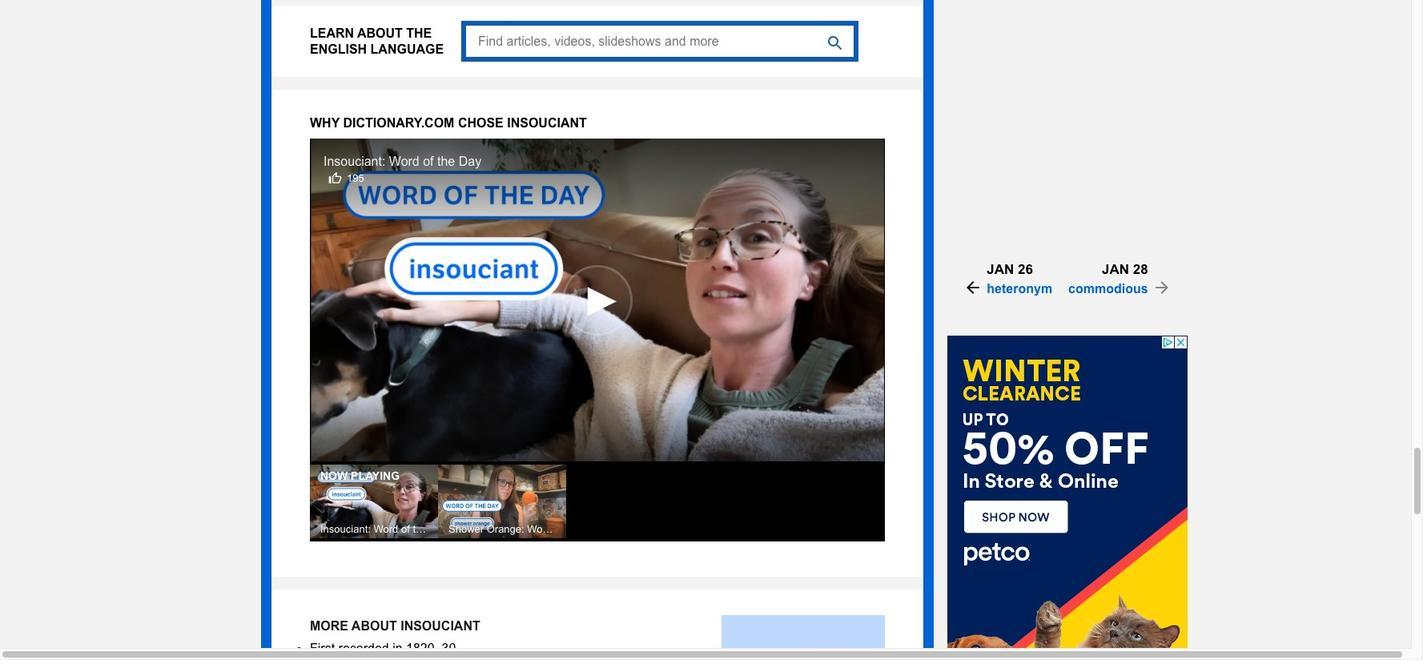 Task type: describe. For each thing, give the bounding box(es) containing it.
recorded
[[339, 642, 389, 656]]

about for more
[[352, 620, 397, 633]]

jan for jan 26
[[987, 262, 1015, 277]]

Find articles, videos, slideshows and more text field
[[462, 21, 859, 62]]

28
[[1134, 262, 1149, 277]]

english
[[310, 42, 367, 56]]

word
[[389, 155, 420, 168]]

now
[[321, 470, 348, 483]]

day
[[459, 155, 482, 168]]

insouciant:
[[324, 155, 386, 168]]

195
[[347, 172, 364, 184]]

1820–30.
[[406, 642, 460, 656]]

of
[[423, 155, 434, 168]]

now playing
[[321, 470, 400, 483]]

why
[[310, 116, 340, 130]]

dictionary.com
[[343, 116, 455, 130]]

jan 26 heteronym
[[987, 262, 1053, 296]]

language
[[371, 42, 444, 56]]

1 horizontal spatial insouciant
[[507, 116, 587, 130]]

about for learn
[[357, 27, 403, 40]]

first recorded in 1820–30.
[[310, 642, 460, 656]]

in
[[393, 642, 403, 656]]

learn
[[310, 27, 354, 40]]

why dictionary.com chose insouciant
[[310, 116, 587, 130]]

chose
[[458, 116, 504, 130]]



Task type: locate. For each thing, give the bounding box(es) containing it.
about inside 'learn about the english language'
[[357, 27, 403, 40]]

the inside 'learn about the english language'
[[406, 27, 432, 40]]

0 vertical spatial about
[[357, 27, 403, 40]]

learn about the english language
[[310, 27, 444, 56]]

None search field
[[462, 21, 859, 62]]

insouciant
[[507, 116, 587, 130], [401, 620, 481, 633]]

playing
[[351, 470, 400, 483]]

word of the day promo image
[[722, 616, 885, 660]]

jan up commodious
[[1103, 262, 1130, 277]]

2 jan from the left
[[1103, 262, 1130, 277]]

insouciant right chose
[[507, 116, 587, 130]]

more
[[310, 620, 349, 633]]

1 horizontal spatial jan
[[1103, 262, 1130, 277]]

advertisement element
[[948, 336, 1188, 660]]

heteronym
[[987, 282, 1053, 296]]

insouciant up 1820–30.
[[401, 620, 481, 633]]

about
[[357, 27, 403, 40], [352, 620, 397, 633]]

jan inside jan 26 heteronym
[[987, 262, 1015, 277]]

1 jan from the left
[[987, 262, 1015, 277]]

jan inside jan 28 commodious
[[1103, 262, 1130, 277]]

jan left '26'
[[987, 262, 1015, 277]]

about up language on the left top
[[357, 27, 403, 40]]

insouciant: word of the day
[[324, 155, 482, 168]]

0 vertical spatial insouciant
[[507, 116, 587, 130]]

the inside video player region
[[438, 155, 455, 168]]

the right of
[[438, 155, 455, 168]]

the up language on the left top
[[406, 27, 432, 40]]

the
[[406, 27, 432, 40], [438, 155, 455, 168]]

jan for jan 28
[[1103, 262, 1130, 277]]

0 horizontal spatial the
[[406, 27, 432, 40]]

26
[[1019, 262, 1034, 277]]

1 horizontal spatial the
[[438, 155, 455, 168]]

video player region
[[310, 139, 885, 462]]

jan 28 commodious
[[1069, 262, 1149, 296]]

0 horizontal spatial insouciant
[[401, 620, 481, 633]]

1 vertical spatial about
[[352, 620, 397, 633]]

1 vertical spatial insouciant
[[401, 620, 481, 633]]

about up first recorded in 1820–30.
[[352, 620, 397, 633]]

1 vertical spatial the
[[438, 155, 455, 168]]

jan
[[987, 262, 1015, 277], [1103, 262, 1130, 277]]

more about insouciant
[[310, 620, 481, 633]]

0 horizontal spatial jan
[[987, 262, 1015, 277]]

0 vertical spatial the
[[406, 27, 432, 40]]

commodious
[[1069, 282, 1149, 296]]

first
[[310, 642, 335, 656]]



Task type: vqa. For each thing, say whether or not it's contained in the screenshot.
Jan 26 Heteronym
yes



